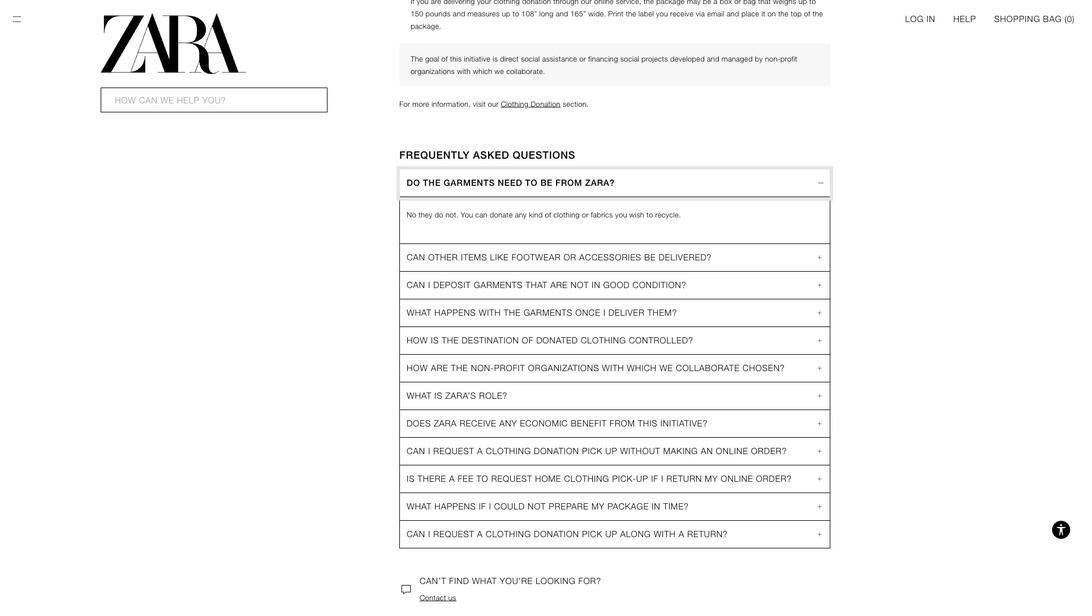 Task type: describe. For each thing, give the bounding box(es) containing it.
plus image for can i request a clothing donation pick up without making an online order?
[[816, 445, 823, 459]]

is for what
[[434, 391, 443, 401]]

the right do
[[423, 178, 441, 188]]

plus image inside what is zara's role? "dropdown button"
[[816, 390, 823, 403]]

0 vertical spatial not
[[571, 281, 589, 290]]

2 vertical spatial garments
[[524, 308, 573, 318]]

less image inside can other items like footwear or accessories be delivered? dropdown button
[[814, 253, 828, 262]]

controlled?
[[629, 336, 693, 346]]

1 vertical spatial our
[[488, 100, 499, 108]]

role?
[[479, 391, 507, 401]]

plus image for we
[[816, 362, 823, 376]]

or inside the goal of this initiative is direct social assistance or financing social projects developed and managed by non-profit organizations with which we collaborate.
[[579, 55, 586, 63]]

do
[[435, 211, 443, 219]]

to for need
[[525, 178, 538, 188]]

up for along
[[605, 530, 617, 540]]

i left could
[[489, 502, 491, 512]]

can i request a clothing donation pick up without making an online order?
[[407, 447, 787, 457]]

plus image for pick-
[[816, 473, 823, 486]]

without
[[620, 447, 660, 457]]

looking
[[536, 577, 576, 587]]

less image for in
[[814, 503, 828, 512]]

the
[[411, 55, 423, 63]]

order? inside dropdown button
[[751, 447, 787, 457]]

i left deposit
[[428, 281, 430, 290]]

or inside if you are delivering your clothing donation through our online service, the package may be a box or bag that weighs up to 150 pounds and measures up to 108" long and 165" wide. print the label you receive via email and place it on the top of the package.
[[734, 0, 741, 5]]

1 vertical spatial clothing
[[553, 211, 580, 219]]

is for how
[[431, 336, 439, 346]]

online
[[594, 0, 614, 5]]

clothing inside 'dropdown button'
[[486, 530, 531, 540]]

log
[[905, 14, 924, 24]]

bag inside if you are delivering your clothing donation through our online service, the package may be a box or bag that weighs up to 150 pounds and measures up to 108" long and 165" wide. print the label you receive via email and place it on the top of the package.
[[743, 0, 756, 5]]

they
[[419, 211, 433, 219]]

can i deposit garments that are not in good condition? button
[[400, 272, 830, 299]]

measures
[[468, 9, 500, 18]]

what
[[472, 577, 497, 587]]

pick-
[[612, 475, 636, 484]]

1 horizontal spatial be
[[644, 253, 656, 263]]

clothing inside dropdown button
[[581, 336, 626, 346]]

organizations
[[528, 364, 599, 374]]

contact us
[[420, 594, 456, 603]]

goal
[[425, 55, 439, 63]]

the up label
[[644, 0, 654, 5]]

is there a fee to request home clothing pick-up if i return my online order? button
[[400, 466, 830, 493]]

like
[[490, 253, 509, 263]]

need
[[498, 178, 522, 188]]

1 horizontal spatial to
[[647, 211, 653, 219]]

zara?
[[585, 178, 615, 188]]

is inside dropdown button
[[407, 475, 415, 484]]

2 vertical spatial or
[[582, 211, 589, 219]]

0 vertical spatial up
[[799, 0, 807, 5]]

box
[[720, 0, 732, 5]]

could
[[494, 502, 525, 512]]

of
[[522, 336, 534, 346]]

1 social from the left
[[521, 55, 540, 63]]

and down delivering
[[453, 9, 465, 18]]

plus image for does zara receive any economic benefit from this initiative?
[[816, 417, 823, 431]]

long
[[539, 9, 553, 18]]

help
[[953, 14, 976, 24]]

asked
[[473, 150, 509, 161]]

home
[[535, 475, 561, 484]]

is
[[493, 55, 498, 63]]

happens for with
[[434, 308, 476, 318]]

any
[[499, 419, 517, 429]]

how are the non-profit organizations with which we collaborate chosen?
[[407, 364, 785, 374]]

from for benefit
[[610, 419, 635, 429]]

i inside dropdown button
[[428, 447, 430, 457]]

clothing inside if you are delivering your clothing donation through our online service, the package may be a box or bag that weighs up to 150 pounds and measures up to 108" long and 165" wide. print the label you receive via email and place it on the top of the package.
[[494, 0, 520, 5]]

our inside if you are delivering your clothing donation through our online service, the package may be a box or bag that weighs up to 150 pounds and measures up to 108" long and 165" wide. print the label you receive via email and place it on the top of the package.
[[581, 0, 592, 5]]

the down weighs
[[778, 9, 789, 18]]

developed
[[670, 55, 705, 63]]

pick for without
[[582, 447, 603, 457]]

non-
[[765, 55, 780, 63]]

can for can other items like footwear or accessories be delivered?
[[407, 253, 425, 263]]

print
[[608, 9, 624, 18]]

the goal of this initiative is direct social assistance or financing social projects developed and managed by non-profit organizations with which we collaborate.
[[411, 55, 800, 75]]

order? inside dropdown button
[[756, 475, 792, 484]]

initiative?
[[660, 419, 708, 429]]

less image inside do the garments need to be from zara? dropdown button
[[816, 176, 825, 190]]

i right once
[[603, 308, 606, 318]]

donation for along
[[534, 530, 579, 540]]

delivered?
[[659, 253, 712, 263]]

return?
[[687, 530, 728, 540]]

be
[[703, 0, 711, 5]]

receive
[[670, 9, 694, 18]]

150
[[411, 9, 423, 18]]

pick for along
[[582, 530, 603, 540]]

may
[[687, 0, 701, 5]]

does zara receive any economic benefit from this initiative?
[[407, 419, 708, 429]]

1 horizontal spatial are
[[550, 281, 568, 290]]

165"
[[570, 9, 586, 18]]

what for what happens with the garments once i deliver them?
[[407, 308, 432, 318]]

section.
[[563, 100, 589, 108]]

information,
[[432, 100, 471, 108]]

i inside dropdown button
[[661, 475, 664, 484]]

what for what is zara's role?
[[407, 391, 432, 401]]

)
[[1072, 14, 1075, 24]]

assistance
[[542, 55, 577, 63]]

does zara receive any economic benefit from this initiative? button
[[400, 411, 830, 438]]

from for be
[[556, 178, 582, 188]]

can for can i request a clothing donation pick up along with a return?
[[407, 530, 425, 540]]

donated
[[536, 336, 578, 346]]

package
[[656, 0, 685, 5]]

0 horizontal spatial are
[[431, 364, 448, 374]]

visit
[[473, 100, 486, 108]]

how for how is the destination of donated clothing controlled?
[[407, 336, 428, 346]]

do the garments need to be from zara?
[[407, 178, 615, 188]]

in inside can i deposit garments that are not in good condition? dropdown button
[[592, 281, 600, 290]]

clothing inside dropdown button
[[564, 475, 609, 484]]

profit
[[494, 364, 525, 374]]

request inside dropdown button
[[491, 475, 532, 484]]

by
[[755, 55, 763, 63]]

plus image for good
[[816, 279, 823, 292]]

frequently asked questions
[[399, 150, 575, 161]]

can't find what you're looking for?
[[420, 577, 601, 587]]

zara
[[434, 419, 457, 429]]

can other items like footwear or accessories be delivered?
[[407, 253, 712, 263]]

up for without
[[605, 447, 617, 457]]

is there a fee to request home clothing pick-up if i return my online order?
[[407, 475, 792, 484]]

i inside 'dropdown button'
[[428, 530, 430, 540]]

1 horizontal spatial bag
[[1043, 14, 1062, 24]]

an
[[701, 447, 713, 457]]

the up destination on the left of page
[[504, 308, 521, 318]]

0 status
[[1067, 14, 1072, 24]]

2 social from the left
[[620, 55, 639, 63]]

how is the destination of donated clothing controlled? button
[[400, 327, 830, 355]]

and down through
[[556, 9, 568, 18]]

delivering
[[443, 0, 475, 5]]

0 horizontal spatial you
[[417, 0, 429, 5]]

1 vertical spatial you
[[656, 9, 668, 18]]

time?
[[663, 502, 689, 512]]

fabrics
[[591, 211, 613, 219]]

request for can i request a clothing donation pick up without making an online order?
[[433, 447, 474, 457]]

clothing donation link
[[501, 100, 560, 108]]

to for fee
[[477, 475, 488, 484]]

you
[[461, 211, 473, 219]]

what happens if i could not prepare my package in time? button
[[400, 494, 830, 521]]

profit
[[780, 55, 797, 63]]

the right "top"
[[813, 9, 823, 18]]

what for what happens if i could not prepare my package in time?
[[407, 502, 432, 512]]

clothing
[[501, 100, 528, 108]]

the down "service,"
[[626, 9, 636, 18]]

you're
[[500, 577, 533, 587]]

2 vertical spatial of
[[545, 211, 551, 219]]

can other items like footwear or accessories be delivered? button
[[400, 244, 830, 271]]

on
[[768, 9, 776, 18]]



Task type: vqa. For each thing, say whether or not it's contained in the screenshot.
the store
no



Task type: locate. For each thing, give the bounding box(es) containing it.
less image for with
[[814, 531, 828, 540]]

can i deposit garments that are not in good condition?
[[407, 281, 686, 290]]

2 vertical spatial you
[[615, 211, 627, 219]]

from left this
[[610, 419, 635, 429]]

i left return
[[661, 475, 664, 484]]

in inside what happens if i could not prepare my package in time? dropdown button
[[652, 502, 660, 512]]

kind
[[529, 211, 543, 219]]

1 plus image from the top
[[816, 251, 823, 265]]

0 horizontal spatial to
[[477, 475, 488, 484]]

a inside dropdown button
[[477, 447, 483, 457]]

How can we help you? search field
[[101, 88, 328, 113]]

from left zara?
[[556, 178, 582, 188]]

my
[[705, 475, 718, 484], [592, 502, 605, 512]]

can for can i request a clothing donation pick up without making an online order?
[[407, 447, 425, 457]]

less image for what happens with the garments once i deliver them?
[[814, 309, 828, 318]]

social left projects
[[620, 55, 639, 63]]

0 vertical spatial or
[[734, 0, 741, 5]]

0 horizontal spatial clothing
[[494, 0, 520, 5]]

accessibility image
[[1050, 519, 1072, 542]]

2 pick from the top
[[582, 530, 603, 540]]

clothing down can i request a clothing donation pick up without making an online order?
[[564, 475, 609, 484]]

a down receive at left bottom
[[477, 447, 483, 457]]

can
[[407, 253, 425, 263], [407, 281, 425, 290], [407, 447, 425, 457], [407, 530, 425, 540]]

2 plus image from the top
[[816, 417, 823, 431]]

0 vertical spatial donation
[[534, 447, 579, 457]]

1 vertical spatial donation
[[534, 530, 579, 540]]

are up what is zara's role?
[[431, 364, 448, 374]]

up down does zara receive any economic benefit from this initiative? dropdown button at the bottom of the page
[[605, 447, 617, 457]]

open menu image
[[11, 14, 23, 25]]

3 plus image from the top
[[816, 334, 823, 348]]

2 plus image from the top
[[816, 279, 823, 292]]

the left non-
[[451, 364, 468, 374]]

plus image for what happens with the garments once i deliver them?
[[816, 307, 823, 320]]

1 horizontal spatial in
[[652, 502, 660, 512]]

0 vertical spatial with
[[479, 308, 501, 318]]

what inside what is zara's role? "dropdown button"
[[407, 391, 432, 401]]

plus image for what happens if i could not prepare my package in time?
[[816, 501, 823, 514]]

0 horizontal spatial up
[[502, 9, 510, 18]]

if left return
[[651, 475, 659, 484]]

up down without
[[636, 475, 648, 484]]

if inside dropdown button
[[479, 502, 486, 512]]

donation
[[531, 100, 560, 108]]

zara's
[[445, 391, 476, 401]]

1 vertical spatial to
[[477, 475, 488, 484]]

0 vertical spatial if
[[651, 475, 659, 484]]

1 horizontal spatial if
[[651, 475, 659, 484]]

garments up the "you"
[[444, 178, 495, 188]]

a left fee
[[449, 475, 455, 484]]

what inside 'what happens with the garments once i deliver them?' dropdown button
[[407, 308, 432, 318]]

donation inside 'dropdown button'
[[534, 530, 579, 540]]

is left destination on the left of page
[[431, 336, 439, 346]]

0 horizontal spatial if
[[479, 502, 486, 512]]

0 horizontal spatial with
[[479, 308, 501, 318]]

is inside dropdown button
[[431, 336, 439, 346]]

and inside the goal of this initiative is direct social assistance or financing social projects developed and managed by non-profit organizations with which we collaborate.
[[707, 55, 719, 63]]

1 vertical spatial up
[[502, 9, 510, 18]]

2 vertical spatial what
[[407, 502, 432, 512]]

my down is there a fee to request home clothing pick-up if i return my online order?
[[592, 502, 605, 512]]

non-
[[471, 364, 494, 374]]

happens down fee
[[434, 502, 476, 512]]

online
[[716, 447, 748, 457], [721, 475, 753, 484]]

plus image inside can other items like footwear or accessories be delivered? dropdown button
[[816, 251, 823, 265]]

how are the non-profit organizations with which we collaborate chosen? button
[[400, 355, 830, 382]]

with
[[457, 67, 471, 75]]

wish
[[629, 211, 644, 219]]

there
[[418, 475, 446, 484]]

plus image inside does zara receive any economic benefit from this initiative? dropdown button
[[816, 417, 823, 431]]

4 can from the top
[[407, 530, 425, 540]]

how for how are the non-profit organizations with which we collaborate chosen?
[[407, 364, 428, 374]]

happens inside 'what happens with the garments once i deliver them?' dropdown button
[[434, 308, 476, 318]]

clothing inside dropdown button
[[486, 447, 531, 457]]

less image inside is there a fee to request home clothing pick-up if i return my online order? dropdown button
[[814, 475, 828, 484]]

pick down benefit
[[582, 447, 603, 457]]

1 vertical spatial of
[[441, 55, 448, 63]]

clothing right kind
[[553, 211, 580, 219]]

what inside what happens if i could not prepare my package in time? dropdown button
[[407, 502, 432, 512]]

1 vertical spatial request
[[491, 475, 532, 484]]

how is the destination of donated clothing controlled?
[[407, 336, 693, 346]]

order?
[[751, 447, 787, 457], [756, 475, 792, 484]]

and left managed
[[707, 55, 719, 63]]

1 donation from the top
[[534, 447, 579, 457]]

to right fee
[[477, 475, 488, 484]]

donation inside dropdown button
[[534, 447, 579, 457]]

0 horizontal spatial our
[[488, 100, 499, 108]]

we
[[660, 364, 673, 374]]

1 less image from the top
[[814, 253, 828, 262]]

pick inside can i request a clothing donation pick up along with a return? 'dropdown button'
[[582, 530, 603, 540]]

what is zara's role? button
[[400, 383, 830, 410]]

plus image inside can i request a clothing donation pick up along with a return? 'dropdown button'
[[816, 528, 823, 542]]

can down the does at the bottom left
[[407, 447, 425, 457]]

2 vertical spatial request
[[433, 530, 474, 540]]

clothing right the 'your'
[[494, 0, 520, 5]]

0 vertical spatial up
[[605, 447, 617, 457]]

collaborate
[[676, 364, 740, 374]]

1 vertical spatial with
[[602, 364, 624, 374]]

chosen?
[[743, 364, 785, 374]]

1 horizontal spatial with
[[602, 364, 624, 374]]

1 horizontal spatial social
[[620, 55, 639, 63]]

do the garments need to be from zara? button
[[400, 170, 830, 197]]

2 horizontal spatial to
[[809, 0, 816, 5]]

can
[[475, 211, 487, 219]]

0 horizontal spatial from
[[556, 178, 582, 188]]

up up "top"
[[799, 0, 807, 5]]

if
[[651, 475, 659, 484], [479, 502, 486, 512]]

for?
[[578, 577, 601, 587]]

are right that
[[550, 281, 568, 290]]

0 horizontal spatial my
[[592, 502, 605, 512]]

i
[[428, 281, 430, 290], [603, 308, 606, 318], [428, 447, 430, 457], [661, 475, 664, 484], [489, 502, 491, 512], [428, 530, 430, 540]]

0 horizontal spatial not
[[528, 502, 546, 512]]

1 horizontal spatial up
[[799, 0, 807, 5]]

0 vertical spatial my
[[705, 475, 718, 484]]

can inside dropdown button
[[407, 447, 425, 457]]

clothing up 'how are the non-profit organizations with which we collaborate chosen?'
[[581, 336, 626, 346]]

my inside dropdown button
[[705, 475, 718, 484]]

online right the an
[[716, 447, 748, 457]]

once
[[575, 308, 601, 318]]

to right the need
[[525, 178, 538, 188]]

0 vertical spatial to
[[525, 178, 538, 188]]

1 vertical spatial garments
[[474, 281, 523, 290]]

package.
[[411, 22, 441, 30]]

of right "top"
[[804, 9, 810, 18]]

request
[[433, 447, 474, 457], [491, 475, 532, 484], [433, 530, 474, 540]]

happens inside what happens if i could not prepare my package in time? dropdown button
[[434, 502, 476, 512]]

can inside 'dropdown button'
[[407, 530, 425, 540]]

direct
[[500, 55, 519, 63]]

you
[[417, 0, 429, 5], [656, 9, 668, 18], [615, 211, 627, 219]]

up
[[799, 0, 807, 5], [502, 9, 510, 18]]

if left could
[[479, 502, 486, 512]]

7 less image from the top
[[814, 531, 828, 540]]

2 horizontal spatial in
[[927, 14, 935, 24]]

to right wish
[[647, 211, 653, 219]]

bag up place
[[743, 0, 756, 5]]

happens for if
[[434, 502, 476, 512]]

or left fabrics
[[582, 211, 589, 219]]

can't
[[420, 577, 446, 587]]

1 vertical spatial is
[[434, 391, 443, 401]]

plus image inside is there a fee to request home clothing pick-up if i return my online order? dropdown button
[[816, 473, 823, 486]]

our right visit
[[488, 100, 499, 108]]

1 vertical spatial what
[[407, 391, 432, 401]]

0 horizontal spatial be
[[540, 178, 553, 188]]

2 donation from the top
[[534, 530, 579, 540]]

less image for condition?
[[814, 281, 828, 290]]

online inside is there a fee to request home clothing pick-up if i return my online order? dropdown button
[[721, 475, 753, 484]]

plus image inside can i deposit garments that are not in good condition? dropdown button
[[816, 279, 823, 292]]

bag left '('
[[1043, 14, 1062, 24]]

less image inside how is the destination of donated clothing controlled? dropdown button
[[814, 337, 828, 346]]

garments down like
[[474, 281, 523, 290]]

or
[[734, 0, 741, 5], [579, 55, 586, 63], [582, 211, 589, 219]]

benefit
[[571, 419, 607, 429]]

1 what from the top
[[407, 308, 432, 318]]

are
[[431, 0, 441, 5]]

0 vertical spatial is
[[431, 336, 439, 346]]

2 can from the top
[[407, 281, 425, 290]]

2 horizontal spatial of
[[804, 9, 810, 18]]

that
[[526, 281, 548, 290]]

economic
[[520, 419, 568, 429]]

questions
[[513, 150, 575, 161]]

1 vertical spatial bag
[[1043, 14, 1062, 24]]

to left 108"
[[513, 9, 519, 18]]

0 vertical spatial happens
[[434, 308, 476, 318]]

1 horizontal spatial you
[[615, 211, 627, 219]]

5 plus image from the top
[[816, 528, 823, 542]]

0 vertical spatial are
[[550, 281, 568, 290]]

request up find
[[433, 530, 474, 540]]

clothing down could
[[486, 530, 531, 540]]

is left there
[[407, 475, 415, 484]]

up right the measures on the left top of the page
[[502, 9, 510, 18]]

prepare
[[549, 502, 589, 512]]

shopping bag ( 0 )
[[994, 14, 1075, 24]]

request up could
[[491, 475, 532, 484]]

or left financing
[[579, 55, 586, 63]]

i up there
[[428, 447, 430, 457]]

clothing down "any"
[[486, 447, 531, 457]]

0 horizontal spatial to
[[513, 9, 519, 18]]

2 what from the top
[[407, 391, 432, 401]]

be down questions
[[540, 178, 553, 188]]

1 vertical spatial happens
[[434, 502, 476, 512]]

0 vertical spatial clothing
[[494, 0, 520, 5]]

condition?
[[633, 281, 686, 290]]

are
[[550, 281, 568, 290], [431, 364, 448, 374]]

1 vertical spatial or
[[579, 55, 586, 63]]

donation down what happens if i could not prepare my package in time? at the bottom of the page
[[534, 530, 579, 540]]

4 less image from the top
[[814, 447, 828, 456]]

1 vertical spatial pick
[[582, 530, 603, 540]]

request down zara
[[433, 447, 474, 457]]

footwear
[[512, 253, 561, 263]]

0 horizontal spatial social
[[521, 55, 540, 63]]

garments down the can i deposit garments that are not in good condition?
[[524, 308, 573, 318]]

less image inside 'what happens with the garments once i deliver them?' dropdown button
[[814, 309, 828, 318]]

clothing
[[581, 336, 626, 346], [486, 447, 531, 457], [564, 475, 609, 484], [486, 530, 531, 540]]

plus image inside what happens if i could not prepare my package in time? dropdown button
[[816, 501, 823, 514]]

zara logo united states. image
[[101, 14, 246, 74]]

0 vertical spatial in
[[927, 14, 935, 24]]

0 vertical spatial garments
[[444, 178, 495, 188]]

of inside the goal of this initiative is direct social assistance or financing social projects developed and managed by non-profit organizations with which we collaborate.
[[441, 55, 448, 63]]

6 plus image from the top
[[816, 473, 823, 486]]

1 vertical spatial from
[[610, 419, 635, 429]]

plus image for delivered?
[[816, 251, 823, 265]]

with up destination on the left of page
[[479, 308, 501, 318]]

recycle.
[[655, 211, 681, 219]]

site map element
[[101, 605, 985, 611]]

log in link
[[905, 14, 935, 25]]

1 vertical spatial how
[[407, 364, 428, 374]]

donation for without
[[534, 447, 579, 457]]

2 less image from the top
[[814, 281, 828, 290]]

can left deposit
[[407, 281, 425, 290]]

3 can from the top
[[407, 447, 425, 457]]

2 vertical spatial is
[[407, 475, 415, 484]]

or
[[564, 253, 576, 263]]

1 horizontal spatial clothing
[[553, 211, 580, 219]]

in left "time?" at the bottom right of the page
[[652, 502, 660, 512]]

plus image
[[816, 251, 823, 265], [816, 279, 823, 292], [816, 334, 823, 348], [816, 362, 823, 376], [816, 390, 823, 403], [816, 473, 823, 486]]

0 vertical spatial request
[[433, 447, 474, 457]]

5 less image from the top
[[814, 475, 828, 484]]

with right along
[[654, 530, 676, 540]]

you right 'if'
[[417, 0, 429, 5]]

0 vertical spatial you
[[417, 0, 429, 5]]

frequently
[[399, 150, 470, 161]]

less image
[[816, 176, 825, 190], [814, 309, 828, 318], [814, 337, 828, 346], [814, 364, 828, 373], [814, 420, 828, 429]]

1 plus image from the top
[[816, 307, 823, 320]]

0 vertical spatial be
[[540, 178, 553, 188]]

log in
[[905, 14, 935, 24]]

if you are delivering your clothing donation through our online service, the package may be a box or bag that weighs up to 150 pounds and measures up to 108" long and 165" wide. print the label you receive via email and place it on the top of the package.
[[411, 0, 825, 30]]

up inside dropdown button
[[605, 447, 617, 457]]

online inside can i request a clothing donation pick up without making an online order? dropdown button
[[716, 447, 748, 457]]

not.
[[446, 211, 459, 219]]

can i request a clothing donation pick up along with a return? button
[[400, 522, 830, 549]]

3 plus image from the top
[[816, 445, 823, 459]]

pounds
[[426, 9, 451, 18]]

1 vertical spatial my
[[592, 502, 605, 512]]

0 vertical spatial pick
[[582, 447, 603, 457]]

organizations
[[411, 67, 455, 75]]

what
[[407, 308, 432, 318], [407, 391, 432, 401], [407, 502, 432, 512]]

0 vertical spatial order?
[[751, 447, 787, 457]]

request for can i request a clothing donation pick up along with a return?
[[433, 530, 474, 540]]

can up can't
[[407, 530, 425, 540]]

to inside dropdown button
[[525, 178, 538, 188]]

1 how from the top
[[407, 336, 428, 346]]

what happens with the garments once i deliver them? button
[[400, 300, 830, 327]]

pick down what happens if i could not prepare my package in time? dropdown button
[[582, 530, 603, 540]]

receive
[[460, 419, 496, 429]]

2 horizontal spatial with
[[654, 530, 676, 540]]

less image for up
[[814, 475, 828, 484]]

of left this
[[441, 55, 448, 63]]

1 can from the top
[[407, 253, 425, 263]]

1 vertical spatial in
[[592, 281, 600, 290]]

4 plus image from the top
[[816, 362, 823, 376]]

1 vertical spatial up
[[636, 475, 648, 484]]

less image inside how are the non-profit organizations with which we collaborate chosen? dropdown button
[[814, 364, 828, 373]]

0 horizontal spatial in
[[592, 281, 600, 290]]

social up collaborate.
[[521, 55, 540, 63]]

happens down deposit
[[434, 308, 476, 318]]

plus image inside 'what happens with the garments once i deliver them?' dropdown button
[[816, 307, 823, 320]]

plus image
[[816, 307, 823, 320], [816, 417, 823, 431], [816, 445, 823, 459], [816, 501, 823, 514], [816, 528, 823, 542]]

fee
[[458, 475, 474, 484]]

with inside 'dropdown button'
[[654, 530, 676, 540]]

it
[[761, 9, 765, 18]]

request inside dropdown button
[[433, 447, 474, 457]]

less image inside can i deposit garments that are not in good condition? dropdown button
[[814, 281, 828, 290]]

the
[[644, 0, 654, 5], [626, 9, 636, 18], [778, 9, 789, 18], [813, 9, 823, 18]]

how
[[407, 336, 428, 346], [407, 364, 428, 374]]

2 happens from the top
[[434, 502, 476, 512]]

up inside dropdown button
[[636, 475, 648, 484]]

other
[[428, 253, 458, 263]]

email
[[707, 9, 724, 18]]

a inside dropdown button
[[449, 475, 455, 484]]

with down how is the destination of donated clothing controlled? dropdown button
[[602, 364, 624, 374]]

contact
[[420, 594, 446, 603]]

be up condition?
[[644, 253, 656, 263]]

less image for making
[[814, 447, 828, 456]]

the left destination on the left of page
[[442, 336, 459, 346]]

5 plus image from the top
[[816, 390, 823, 403]]

less image
[[814, 253, 828, 262], [814, 281, 828, 290], [814, 392, 828, 401], [814, 447, 828, 456], [814, 475, 828, 484], [814, 503, 828, 512], [814, 531, 828, 540]]

not right could
[[528, 502, 546, 512]]

a up what
[[477, 530, 483, 540]]

2 how from the top
[[407, 364, 428, 374]]

which
[[473, 67, 492, 75]]

of right kind
[[545, 211, 551, 219]]

in right log
[[927, 14, 935, 24]]

is inside "dropdown button"
[[434, 391, 443, 401]]

plus image inside can i request a clothing donation pick up without making an online order? dropdown button
[[816, 445, 823, 459]]

or right the box
[[734, 0, 741, 5]]

wide.
[[588, 9, 606, 18]]

0 horizontal spatial bag
[[743, 0, 756, 5]]

1 vertical spatial be
[[644, 253, 656, 263]]

donation down does zara receive any economic benefit from this initiative?
[[534, 447, 579, 457]]

1 vertical spatial order?
[[756, 475, 792, 484]]

0 vertical spatial bag
[[743, 0, 756, 5]]

1 vertical spatial not
[[528, 502, 546, 512]]

1 horizontal spatial not
[[571, 281, 589, 290]]

less image inside what is zara's role? "dropdown button"
[[814, 392, 828, 401]]

6 less image from the top
[[814, 503, 828, 512]]

can left other
[[407, 253, 425, 263]]

that
[[758, 0, 771, 5]]

not up once
[[571, 281, 589, 290]]

collaborate.
[[506, 67, 545, 75]]

3 less image from the top
[[814, 392, 828, 401]]

4 plus image from the top
[[816, 501, 823, 514]]

to inside dropdown button
[[477, 475, 488, 484]]

return
[[666, 475, 702, 484]]

if
[[411, 0, 415, 5]]

less image for does zara receive any economic benefit from this initiative?
[[814, 420, 828, 429]]

our up the 165"
[[581, 0, 592, 5]]

donation
[[522, 0, 551, 5]]

is left zara's
[[434, 391, 443, 401]]

you left wish
[[615, 211, 627, 219]]

2 vertical spatial with
[[654, 530, 676, 540]]

1 pick from the top
[[582, 447, 603, 457]]

my inside dropdown button
[[592, 502, 605, 512]]

1 vertical spatial online
[[721, 475, 753, 484]]

i up can't
[[428, 530, 430, 540]]

a left return?
[[679, 530, 684, 540]]

in inside log in link
[[927, 14, 935, 24]]

if inside dropdown button
[[651, 475, 659, 484]]

my right return
[[705, 475, 718, 484]]

0 horizontal spatial of
[[441, 55, 448, 63]]

can for can i deposit garments that are not in good condition?
[[407, 281, 425, 290]]

in left good
[[592, 281, 600, 290]]

you down package
[[656, 9, 668, 18]]

1 horizontal spatial to
[[525, 178, 538, 188]]

of inside if you are delivering your clothing donation through our online service, the package may be a box or bag that weighs up to 150 pounds and measures up to 108" long and 165" wide. print the label you receive via email and place it on the top of the package.
[[804, 9, 810, 18]]

our
[[581, 0, 592, 5], [488, 100, 499, 108]]

managed
[[722, 55, 753, 63]]

2 vertical spatial up
[[605, 530, 617, 540]]

1 horizontal spatial of
[[545, 211, 551, 219]]

0 vertical spatial of
[[804, 9, 810, 18]]

financing
[[588, 55, 618, 63]]

to right weighs
[[809, 0, 816, 5]]

less image for how are the non-profit organizations with which we collaborate chosen?
[[814, 364, 828, 373]]

up left along
[[605, 530, 617, 540]]

0 vertical spatial to
[[809, 0, 816, 5]]

0 vertical spatial how
[[407, 336, 428, 346]]

online right return
[[721, 475, 753, 484]]

request inside 'dropdown button'
[[433, 530, 474, 540]]

deliver
[[608, 308, 645, 318]]

3 what from the top
[[407, 502, 432, 512]]

1 vertical spatial are
[[431, 364, 448, 374]]

what happens if i could not prepare my package in time?
[[407, 502, 689, 512]]

with
[[479, 308, 501, 318], [602, 364, 624, 374], [654, 530, 676, 540]]

1 happens from the top
[[434, 308, 476, 318]]

plus image for can i request a clothing donation pick up along with a return?
[[816, 528, 823, 542]]

less image for how is the destination of donated clothing controlled?
[[814, 337, 828, 346]]

2 vertical spatial to
[[647, 211, 653, 219]]

donate
[[490, 211, 513, 219]]

and down the box
[[727, 9, 739, 18]]

more
[[412, 100, 429, 108]]

0
[[1067, 14, 1072, 24]]

1 horizontal spatial my
[[705, 475, 718, 484]]

108"
[[521, 9, 537, 18]]

pick inside can i request a clothing donation pick up without making an online order? dropdown button
[[582, 447, 603, 457]]

less image inside does zara receive any economic benefit from this initiative? dropdown button
[[814, 420, 828, 429]]

0 vertical spatial what
[[407, 308, 432, 318]]

1 vertical spatial to
[[513, 9, 519, 18]]

2 vertical spatial in
[[652, 502, 660, 512]]

up inside 'dropdown button'
[[605, 530, 617, 540]]

1 horizontal spatial from
[[610, 419, 635, 429]]

1 vertical spatial if
[[479, 502, 486, 512]]



